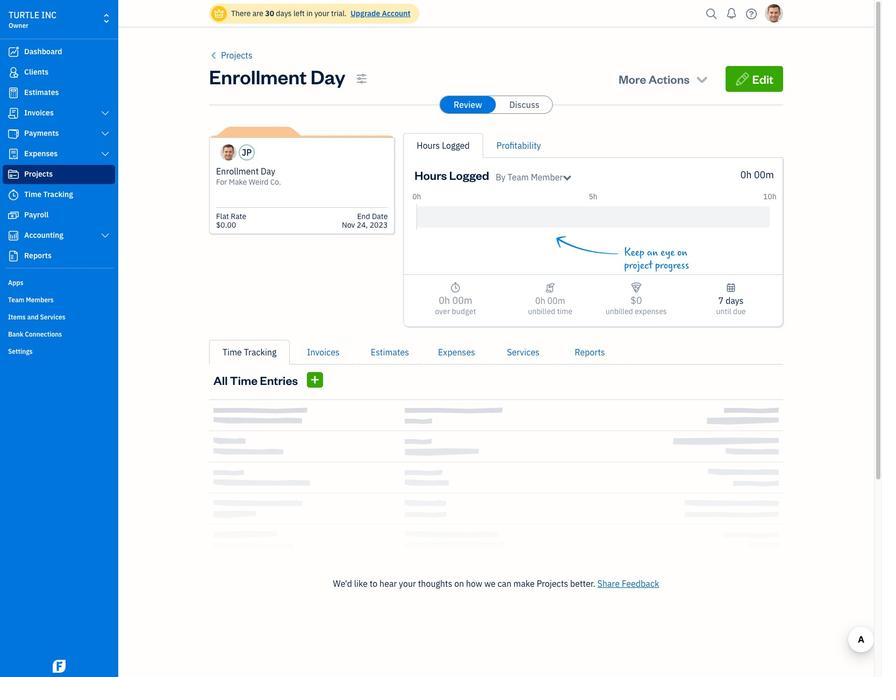 Task type: describe. For each thing, give the bounding box(es) containing it.
estimates link for the invoices link to the bottom
[[357, 340, 423, 365]]

bank
[[8, 331, 23, 339]]

clients
[[24, 67, 48, 77]]

we'd
[[333, 579, 352, 590]]

1 vertical spatial logged
[[449, 168, 489, 183]]

items
[[8, 313, 26, 321]]

search image
[[703, 6, 720, 22]]

apps link
[[3, 275, 115, 291]]

review link
[[440, 96, 496, 113]]

there are 30 days left in your trial. upgrade account
[[231, 9, 411, 18]]

0h for 0h 00m
[[740, 169, 752, 181]]

0h for 0h 00m over budget
[[439, 295, 450, 307]]

date
[[372, 212, 388, 221]]

freshbooks image
[[51, 661, 68, 673]]

settings link
[[3, 343, 115, 360]]

chart image
[[7, 231, 20, 241]]

crown image
[[213, 8, 225, 19]]

chevron large down image for expenses
[[100, 150, 110, 159]]

make
[[513, 579, 535, 590]]

00m for 0h 00m
[[754, 169, 774, 181]]

eye
[[661, 247, 675, 259]]

invoices image
[[545, 282, 555, 295]]

00m for 0h 00m unbilled time
[[547, 296, 565, 306]]

edit
[[752, 71, 773, 87]]

team inside hours logged group by field
[[508, 172, 529, 183]]

2 vertical spatial time
[[230, 373, 258, 388]]

and
[[27, 313, 39, 321]]

chevrondown image
[[695, 71, 709, 87]]

upgrade
[[351, 9, 380, 18]]

edit link
[[725, 66, 783, 92]]

profitability
[[497, 140, 541, 151]]

chevron large down image for accounting
[[100, 232, 110, 240]]

unbilled inside $0 unbilled expenses
[[606, 307, 633, 317]]

1 horizontal spatial invoices
[[307, 347, 340, 358]]

0 vertical spatial your
[[314, 9, 329, 18]]

time tracking link inside main element
[[3, 185, 115, 205]]

clients link
[[3, 63, 115, 82]]

feedback
[[622, 579, 659, 590]]

2 vertical spatial projects
[[537, 579, 568, 590]]

nov
[[342, 220, 355, 230]]

payroll link
[[3, 206, 115, 225]]

estimates link for clients link at the top of the page
[[3, 83, 115, 103]]

days inside 7 days until due
[[726, 296, 744, 306]]

jp
[[242, 147, 252, 158]]

discuss link
[[496, 96, 552, 113]]

share
[[597, 579, 620, 590]]

weird
[[249, 177, 268, 187]]

better.
[[570, 579, 595, 590]]

0 horizontal spatial expenses link
[[3, 145, 115, 164]]

estimate image
[[7, 88, 20, 98]]

chevronleft image
[[209, 49, 219, 62]]

accounting
[[24, 231, 63, 240]]

team inside main element
[[8, 296, 24, 304]]

an
[[647, 247, 658, 259]]

on inside keep an eye on project progress
[[677, 247, 687, 259]]

time
[[557, 307, 572, 317]]

notifications image
[[723, 3, 740, 24]]

7 days until due
[[716, 296, 746, 317]]

turtle inc owner
[[9, 10, 57, 30]]

payments link
[[3, 124, 115, 144]]

1 horizontal spatial expenses link
[[423, 340, 490, 365]]

inc
[[41, 10, 57, 20]]

connections
[[25, 331, 62, 339]]

main element
[[0, 0, 145, 678]]

in
[[306, 9, 313, 18]]

by
[[496, 172, 506, 183]]

logged inside hours logged button
[[442, 140, 470, 151]]

projects inside main element
[[24, 169, 53, 179]]

settings for this project image
[[356, 73, 367, 85]]

hours inside button
[[417, 140, 440, 151]]

0 horizontal spatial reports link
[[3, 247, 115, 266]]

for
[[216, 177, 227, 187]]

tracking inside main element
[[43, 190, 73, 199]]

money image
[[7, 210, 20, 221]]

co.
[[270, 177, 281, 187]]

more
[[619, 71, 646, 87]]

to
[[370, 579, 377, 590]]

unbilled inside 0h 00m unbilled time
[[528, 307, 555, 317]]

invoice image
[[7, 108, 20, 119]]

dashboard image
[[7, 47, 20, 58]]

services link
[[490, 340, 557, 365]]

share feedback button
[[597, 578, 659, 591]]

make
[[229, 177, 247, 187]]

0h for 0h
[[412, 192, 421, 202]]

over
[[435, 307, 450, 317]]

accounting link
[[3, 226, 115, 246]]

$0.00
[[216, 220, 236, 230]]

time tracking inside main element
[[24, 190, 73, 199]]

end
[[357, 212, 370, 221]]

end date nov 24, 2023
[[342, 212, 388, 230]]

0h 00m
[[740, 169, 774, 181]]

discuss
[[509, 99, 539, 110]]

by team member
[[496, 172, 563, 183]]

0h 00m unbilled time
[[528, 296, 572, 317]]

hours logged button
[[417, 139, 470, 152]]

1 vertical spatial your
[[399, 579, 416, 590]]

due
[[733, 307, 746, 317]]

can
[[498, 579, 511, 590]]

0h 00m over budget
[[435, 295, 476, 317]]

1 vertical spatial hours logged
[[415, 168, 489, 183]]

more actions
[[619, 71, 690, 87]]

project image
[[7, 169, 20, 180]]

time entry menu image
[[310, 374, 320, 387]]

until
[[716, 307, 731, 317]]

expenses inside main element
[[24, 149, 58, 159]]

flat rate $0.00
[[216, 212, 246, 230]]

items and services link
[[3, 309, 115, 325]]

services inside services link
[[507, 347, 539, 358]]

enrollment day for make weird co.
[[216, 166, 281, 187]]

$0
[[630, 295, 642, 307]]

entries
[[260, 373, 298, 388]]

1 vertical spatial time
[[223, 347, 242, 358]]

all
[[213, 373, 228, 388]]



Task type: locate. For each thing, give the bounding box(es) containing it.
invoices up payments
[[24, 108, 54, 118]]

keep an eye on project progress
[[624, 247, 689, 272]]

2 horizontal spatial projects
[[537, 579, 568, 590]]

1 horizontal spatial on
[[677, 247, 687, 259]]

expenses
[[635, 307, 667, 317]]

1 unbilled from the left
[[528, 307, 555, 317]]

0 vertical spatial logged
[[442, 140, 470, 151]]

hear
[[379, 579, 397, 590]]

2023
[[370, 220, 388, 230]]

0 horizontal spatial estimates link
[[3, 83, 115, 103]]

estimates
[[24, 88, 59, 97], [371, 347, 409, 358]]

0 vertical spatial time
[[24, 190, 42, 199]]

1 vertical spatial hours
[[415, 168, 447, 183]]

on
[[677, 247, 687, 259], [454, 579, 464, 590]]

1 horizontal spatial your
[[399, 579, 416, 590]]

projects right make
[[537, 579, 568, 590]]

10h
[[763, 192, 777, 202]]

30
[[265, 9, 274, 18]]

are
[[252, 9, 263, 18]]

expense image
[[7, 149, 20, 160]]

00m right over
[[452, 295, 472, 307]]

0 horizontal spatial time tracking link
[[3, 185, 115, 205]]

0 vertical spatial enrollment
[[209, 64, 307, 89]]

services inside items and services link
[[40, 313, 65, 321]]

calendar image
[[726, 282, 736, 295]]

1 vertical spatial tracking
[[244, 347, 277, 358]]

0 vertical spatial team
[[508, 172, 529, 183]]

1 horizontal spatial estimates link
[[357, 340, 423, 365]]

0 horizontal spatial time tracking
[[24, 190, 73, 199]]

payroll
[[24, 210, 49, 220]]

team down "apps"
[[8, 296, 24, 304]]

1 vertical spatial services
[[507, 347, 539, 358]]

1 horizontal spatial invoices link
[[290, 340, 357, 365]]

hours logged down review
[[417, 140, 470, 151]]

0 vertical spatial invoices
[[24, 108, 54, 118]]

0 vertical spatial reports
[[24, 251, 52, 261]]

Hours Logged Group By field
[[496, 171, 571, 184]]

1 horizontal spatial time tracking link
[[209, 340, 290, 365]]

0 vertical spatial estimates
[[24, 88, 59, 97]]

5h
[[589, 192, 597, 202]]

0 horizontal spatial day
[[261, 166, 275, 177]]

services up bank connections link
[[40, 313, 65, 321]]

team right "by"
[[508, 172, 529, 183]]

reports link
[[3, 247, 115, 266], [557, 340, 623, 365]]

day left settings for this project image
[[311, 64, 345, 89]]

on right eye
[[677, 247, 687, 259]]

0 vertical spatial tracking
[[43, 190, 73, 199]]

day for enrollment day
[[311, 64, 345, 89]]

tracking down projects link
[[43, 190, 73, 199]]

00m inside 0h 00m over budget
[[452, 295, 472, 307]]

we'd like to hear your thoughts on how we can make projects better. share feedback
[[333, 579, 659, 590]]

1 horizontal spatial unbilled
[[606, 307, 633, 317]]

team members link
[[3, 292, 115, 308]]

apps
[[8, 279, 23, 287]]

projects
[[221, 50, 252, 61], [24, 169, 53, 179], [537, 579, 568, 590]]

1 horizontal spatial reports
[[575, 347, 605, 358]]

2 horizontal spatial 00m
[[754, 169, 774, 181]]

expenses link up projects link
[[3, 145, 115, 164]]

reports link down accounting 'link'
[[3, 247, 115, 266]]

member
[[531, 172, 563, 183]]

0 vertical spatial expenses
[[24, 149, 58, 159]]

0 vertical spatial services
[[40, 313, 65, 321]]

estimates inside main element
[[24, 88, 59, 97]]

hours logged down hours logged button
[[415, 168, 489, 183]]

members
[[26, 296, 54, 304]]

0 vertical spatial expenses link
[[3, 145, 115, 164]]

0 vertical spatial estimates link
[[3, 83, 115, 103]]

invoices link up time entry menu image
[[290, 340, 357, 365]]

1 vertical spatial on
[[454, 579, 464, 590]]

2 chevron large down image from the top
[[100, 130, 110, 138]]

your right in
[[314, 9, 329, 18]]

bank connections link
[[3, 326, 115, 342]]

day for enrollment day for make weird co.
[[261, 166, 275, 177]]

0 horizontal spatial tracking
[[43, 190, 73, 199]]

reports link down time
[[557, 340, 623, 365]]

0 horizontal spatial invoices link
[[3, 104, 115, 123]]

chevron large down image
[[100, 109, 110, 118], [100, 130, 110, 138], [100, 150, 110, 159], [100, 232, 110, 240]]

time tracking link down projects link
[[3, 185, 115, 205]]

days right 30
[[276, 9, 292, 18]]

day
[[311, 64, 345, 89], [261, 166, 275, 177]]

your
[[314, 9, 329, 18], [399, 579, 416, 590]]

1 vertical spatial reports
[[575, 347, 605, 358]]

reports inside main element
[[24, 251, 52, 261]]

keep
[[624, 247, 644, 259]]

enrollment inside enrollment day for make weird co.
[[216, 166, 259, 177]]

trial.
[[331, 9, 347, 18]]

there
[[231, 9, 251, 18]]

settings
[[8, 348, 33, 356]]

report image
[[7, 251, 20, 262]]

we
[[484, 579, 496, 590]]

profitability button
[[497, 139, 541, 152]]

0 vertical spatial reports link
[[3, 247, 115, 266]]

1 vertical spatial expenses
[[438, 347, 475, 358]]

like
[[354, 579, 368, 590]]

chevron large down image inside accounting 'link'
[[100, 232, 110, 240]]

chevron large down image inside "payments" link
[[100, 130, 110, 138]]

timetracking image
[[450, 282, 461, 295]]

1 vertical spatial time tracking link
[[209, 340, 290, 365]]

left
[[293, 9, 305, 18]]

1 horizontal spatial tracking
[[244, 347, 277, 358]]

invoices up time entry menu image
[[307, 347, 340, 358]]

flat
[[216, 212, 229, 221]]

unbilled
[[528, 307, 555, 317], [606, 307, 633, 317]]

1 horizontal spatial time tracking
[[223, 347, 277, 358]]

7
[[718, 296, 724, 306]]

invoices link
[[3, 104, 115, 123], [290, 340, 357, 365]]

review
[[454, 99, 482, 110]]

00m inside 0h 00m unbilled time
[[547, 296, 565, 306]]

invoices link up "payments" link on the top of the page
[[3, 104, 115, 123]]

bank connections
[[8, 331, 62, 339]]

0h for 0h 00m unbilled time
[[535, 296, 545, 306]]

upgrade account link
[[348, 9, 411, 18]]

actions
[[648, 71, 690, 87]]

0 horizontal spatial team
[[8, 296, 24, 304]]

all time entries
[[213, 373, 298, 388]]

projects button
[[209, 49, 252, 62]]

0 vertical spatial on
[[677, 247, 687, 259]]

your right hear
[[399, 579, 416, 590]]

0 horizontal spatial 00m
[[452, 295, 472, 307]]

1 horizontal spatial expenses
[[438, 347, 475, 358]]

1 horizontal spatial day
[[311, 64, 345, 89]]

chevron large down image for invoices
[[100, 109, 110, 118]]

pencil image
[[735, 71, 750, 87]]

1 horizontal spatial days
[[726, 296, 744, 306]]

days
[[276, 9, 292, 18], [726, 296, 744, 306]]

projects link
[[3, 165, 115, 184]]

more actions button
[[609, 66, 719, 92]]

unbilled down expenses image
[[606, 307, 633, 317]]

expenses down payments
[[24, 149, 58, 159]]

0 horizontal spatial unbilled
[[528, 307, 555, 317]]

2 unbilled from the left
[[606, 307, 633, 317]]

1 vertical spatial time tracking
[[223, 347, 277, 358]]

account
[[382, 9, 411, 18]]

0 vertical spatial days
[[276, 9, 292, 18]]

00m up time
[[547, 296, 565, 306]]

time
[[24, 190, 42, 199], [223, 347, 242, 358], [230, 373, 258, 388]]

1 vertical spatial expenses link
[[423, 340, 490, 365]]

0 horizontal spatial estimates
[[24, 88, 59, 97]]

logged down review
[[442, 140, 470, 151]]

4 chevron large down image from the top
[[100, 232, 110, 240]]

days up due
[[726, 296, 744, 306]]

enrollment for enrollment day for make weird co.
[[216, 166, 259, 177]]

0h
[[740, 169, 752, 181], [412, 192, 421, 202], [439, 295, 450, 307], [535, 296, 545, 306]]

1 vertical spatial projects
[[24, 169, 53, 179]]

team
[[508, 172, 529, 183], [8, 296, 24, 304]]

services down 0h 00m unbilled time
[[507, 347, 539, 358]]

thoughts
[[418, 579, 452, 590]]

team members
[[8, 296, 54, 304]]

0h inside 0h 00m unbilled time
[[535, 296, 545, 306]]

enrollment day
[[209, 64, 345, 89]]

client image
[[7, 67, 20, 78]]

rate
[[231, 212, 246, 221]]

0 horizontal spatial days
[[276, 9, 292, 18]]

owner
[[9, 21, 28, 30]]

1 vertical spatial days
[[726, 296, 744, 306]]

go to help image
[[743, 6, 760, 22]]

on left how
[[454, 579, 464, 590]]

0 vertical spatial time tracking
[[24, 190, 73, 199]]

$0 unbilled expenses
[[606, 295, 667, 317]]

enrollment down projects button on the left of page
[[209, 64, 307, 89]]

0 vertical spatial time tracking link
[[3, 185, 115, 205]]

enrollment for enrollment day
[[209, 64, 307, 89]]

00m up '10h'
[[754, 169, 774, 181]]

dashboard
[[24, 47, 62, 56]]

items and services
[[8, 313, 65, 321]]

1 vertical spatial invoices
[[307, 347, 340, 358]]

projects right project image
[[24, 169, 53, 179]]

1 vertical spatial day
[[261, 166, 275, 177]]

chevron large down image for payments
[[100, 130, 110, 138]]

budget
[[452, 307, 476, 317]]

time tracking link up the all time entries
[[209, 340, 290, 365]]

time up all
[[223, 347, 242, 358]]

services
[[40, 313, 65, 321], [507, 347, 539, 358]]

0 horizontal spatial expenses
[[24, 149, 58, 159]]

0 horizontal spatial reports
[[24, 251, 52, 261]]

1 horizontal spatial estimates
[[371, 347, 409, 358]]

0 vertical spatial day
[[311, 64, 345, 89]]

projects inside button
[[221, 50, 252, 61]]

time tracking down projects link
[[24, 190, 73, 199]]

payment image
[[7, 128, 20, 139]]

invoices inside main element
[[24, 108, 54, 118]]

tracking up the all time entries
[[244, 347, 277, 358]]

0 vertical spatial hours logged
[[417, 140, 470, 151]]

1 horizontal spatial services
[[507, 347, 539, 358]]

unbilled left time
[[528, 307, 555, 317]]

0 horizontal spatial on
[[454, 579, 464, 590]]

expenses down budget
[[438, 347, 475, 358]]

0 vertical spatial projects
[[221, 50, 252, 61]]

tracking
[[43, 190, 73, 199], [244, 347, 277, 358]]

00m
[[754, 169, 774, 181], [452, 295, 472, 307], [547, 296, 565, 306]]

day inside enrollment day for make weird co.
[[261, 166, 275, 177]]

day up co.
[[261, 166, 275, 177]]

1 vertical spatial estimates link
[[357, 340, 423, 365]]

time right timer image
[[24, 190, 42, 199]]

1 vertical spatial invoices link
[[290, 340, 357, 365]]

timer image
[[7, 190, 20, 200]]

logged left "by"
[[449, 168, 489, 183]]

24,
[[357, 220, 368, 230]]

enrollment up make
[[216, 166, 259, 177]]

enrollment
[[209, 64, 307, 89], [216, 166, 259, 177]]

0 horizontal spatial your
[[314, 9, 329, 18]]

1 horizontal spatial reports link
[[557, 340, 623, 365]]

how
[[466, 579, 482, 590]]

1 vertical spatial enrollment
[[216, 166, 259, 177]]

project
[[624, 260, 653, 272]]

0 horizontal spatial projects
[[24, 169, 53, 179]]

expenses link down budget
[[423, 340, 490, 365]]

estimates link
[[3, 83, 115, 103], [357, 340, 423, 365]]

0 vertical spatial hours
[[417, 140, 440, 151]]

1 vertical spatial estimates
[[371, 347, 409, 358]]

00m for 0h 00m over budget
[[452, 295, 472, 307]]

1 vertical spatial team
[[8, 296, 24, 304]]

3 chevron large down image from the top
[[100, 150, 110, 159]]

0 horizontal spatial services
[[40, 313, 65, 321]]

1 horizontal spatial 00m
[[547, 296, 565, 306]]

turtle
[[9, 10, 39, 20]]

0h inside 0h 00m over budget
[[439, 295, 450, 307]]

0 vertical spatial invoices link
[[3, 104, 115, 123]]

dashboard link
[[3, 42, 115, 62]]

1 horizontal spatial projects
[[221, 50, 252, 61]]

projects right chevronleft icon
[[221, 50, 252, 61]]

1 horizontal spatial team
[[508, 172, 529, 183]]

time right all
[[230, 373, 258, 388]]

time inside main element
[[24, 190, 42, 199]]

expenses image
[[631, 282, 642, 295]]

chevron large down image inside the invoices link
[[100, 109, 110, 118]]

1 chevron large down image from the top
[[100, 109, 110, 118]]

0 horizontal spatial invoices
[[24, 108, 54, 118]]

1 vertical spatial reports link
[[557, 340, 623, 365]]

time tracking up the all time entries
[[223, 347, 277, 358]]



Task type: vqa. For each thing, say whether or not it's contained in the screenshot.
client image
yes



